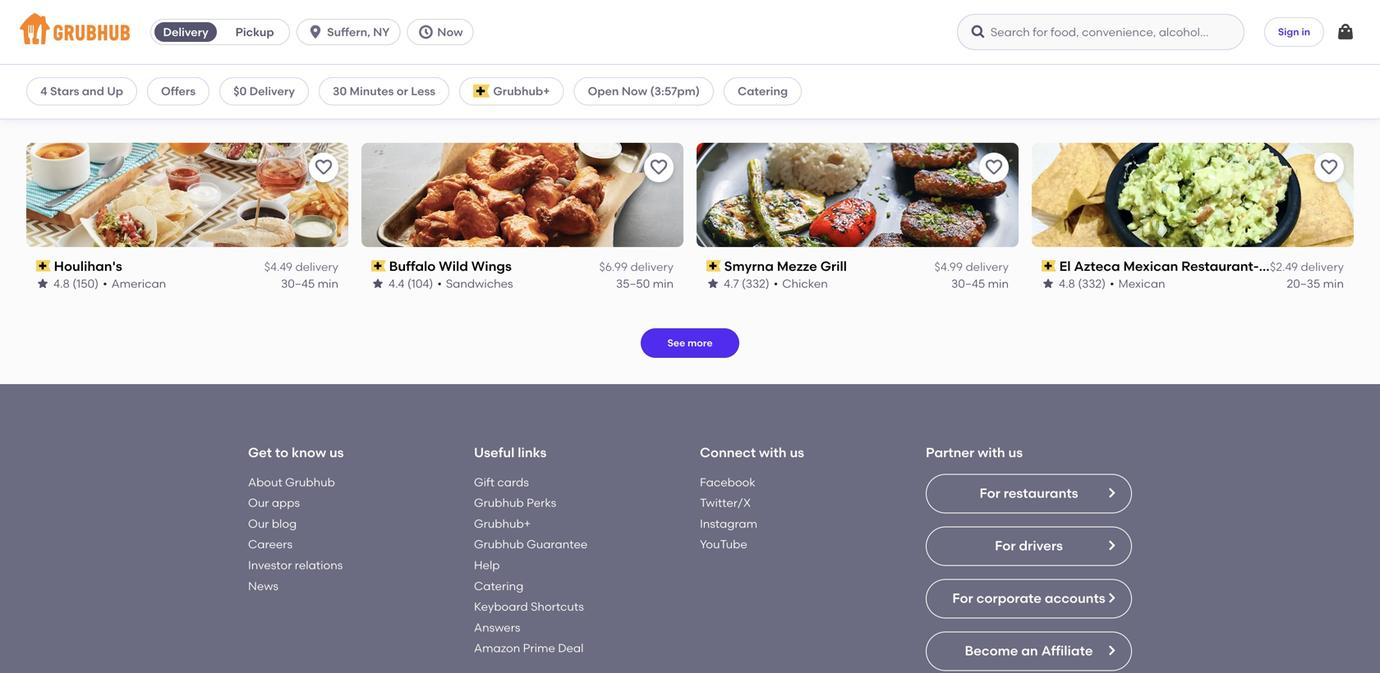 Task type: locate. For each thing, give the bounding box(es) containing it.
$6.99 delivery up 40–55
[[599, 75, 674, 89]]

keyboard
[[474, 600, 528, 614]]

svg image left suffern, at the top left of the page
[[307, 24, 324, 40]]

subscription pass image left houlihan's
[[36, 261, 51, 272]]

sign
[[1278, 26, 1299, 38]]

4.4
[[389, 277, 405, 291]]

2 horizontal spatial us
[[1009, 445, 1023, 461]]

right image
[[1105, 592, 1118, 605], [1105, 644, 1118, 658]]

star icon image for el azteca mexican restaurant-mahwah
[[1042, 277, 1055, 291]]

2 $6.99 from the top
[[599, 260, 628, 274]]

• right (150)
[[103, 277, 107, 291]]

or
[[397, 84, 408, 98]]

3 us from the left
[[1009, 445, 1023, 461]]

delivery
[[163, 25, 208, 39], [249, 84, 295, 98]]

$4.99
[[935, 260, 963, 274]]

(332) for el
[[1078, 277, 1106, 291]]

star icon image left or
[[371, 92, 385, 105]]

1 horizontal spatial with
[[978, 445, 1005, 461]]

save this restaurant image
[[649, 158, 669, 177], [984, 158, 1004, 177], [1320, 158, 1339, 177]]

min for tandoori bites
[[318, 91, 339, 105]]

star icon image
[[36, 92, 49, 105], [371, 92, 385, 105], [707, 92, 720, 105], [36, 277, 49, 291], [371, 277, 385, 291], [707, 277, 720, 291], [1042, 277, 1055, 291]]

30–45 min
[[281, 277, 339, 291], [952, 277, 1009, 291]]

0 horizontal spatial save this restaurant image
[[649, 158, 669, 177]]

apps
[[272, 496, 300, 510]]

right image inside for restaurants link
[[1105, 487, 1118, 500]]

4.8
[[389, 91, 405, 105], [53, 277, 70, 291], [1059, 277, 1075, 291]]

20–35 for el azteca mexican restaurant-mahwah
[[1287, 277, 1321, 291]]

0 horizontal spatial 30–45 min
[[281, 277, 339, 291]]

0 horizontal spatial catering
[[474, 580, 524, 593]]

0 horizontal spatial us
[[329, 445, 344, 461]]

for left the corporate
[[953, 591, 973, 607]]

(332) down azteca
[[1078, 277, 1106, 291]]

20–35 left 30
[[281, 91, 315, 105]]

1 horizontal spatial $2.49 delivery
[[1270, 260, 1344, 274]]

now inside button
[[437, 25, 463, 39]]

4.8 for el azteca mexican restaurant-mahwah
[[1059, 277, 1075, 291]]

0 horizontal spatial delivery
[[163, 25, 208, 39]]

instagram
[[700, 517, 758, 531]]

grubhub+ right grubhub plus flag logo
[[493, 84, 550, 98]]

1 our from the top
[[248, 496, 269, 510]]

1 30–45 min from the left
[[281, 277, 339, 291]]

2 save this restaurant button from the left
[[644, 153, 674, 182]]

right image up "accounts"
[[1105, 539, 1118, 552]]

35–50
[[616, 277, 650, 291]]

with for connect
[[759, 445, 787, 461]]

grubhub down 'grubhub+' link
[[474, 538, 524, 552]]

1 horizontal spatial save this restaurant image
[[984, 158, 1004, 177]]

$2.49 right restaurant- at top right
[[1270, 260, 1298, 274]]

our up careers link
[[248, 517, 269, 531]]

1 horizontal spatial 20–35 min
[[1287, 277, 1344, 291]]

40–55
[[616, 91, 650, 105]]

2 vertical spatial for
[[953, 591, 973, 607]]

1 (332) from the left
[[742, 277, 770, 291]]

0 vertical spatial 20–35 min
[[281, 91, 339, 105]]

star icon image left 4.8 (332)
[[1042, 277, 1055, 291]]

catering link
[[474, 580, 524, 593]]

• down smyrna mezze grill on the right top of page
[[774, 277, 778, 291]]

partner
[[926, 445, 975, 461]]

grubhub perks link
[[474, 496, 556, 510]]

delivery up offers
[[163, 25, 208, 39]]

0 horizontal spatial 20–35
[[281, 91, 315, 105]]

$6.99 delivery up "35–50"
[[599, 260, 674, 274]]

save this restaurant image for smyrna mezze grill
[[984, 158, 1004, 177]]

indian
[[106, 91, 141, 105]]

$4.49 delivery
[[264, 260, 339, 274]]

1 vertical spatial $6.99
[[599, 260, 628, 274]]

$2.49 delivery
[[265, 75, 339, 89], [1270, 260, 1344, 274]]

us right connect
[[790, 445, 804, 461]]

azteca
[[1074, 258, 1120, 274]]

right image for accounts
[[1105, 592, 1118, 605]]

1 horizontal spatial catering
[[738, 84, 788, 98]]

• right the less
[[438, 91, 442, 105]]

20–35 for tandoori bites
[[281, 91, 315, 105]]

subscription pass image for el azteca mexican restaurant-mahwah
[[1042, 261, 1056, 272]]

more
[[688, 337, 713, 349]]

$0
[[233, 84, 247, 98]]

svg image
[[307, 24, 324, 40], [418, 24, 434, 40]]

grubhub+ down grubhub perks link on the bottom of page
[[474, 517, 531, 531]]

4.8 down el on the top
[[1059, 277, 1075, 291]]

us right know
[[329, 445, 344, 461]]

1 $6.99 delivery from the top
[[599, 75, 674, 89]]

(190)
[[408, 91, 434, 105]]

corporate
[[977, 591, 1042, 607]]

1 vertical spatial for
[[995, 538, 1016, 554]]

2 $6.99 delivery from the top
[[599, 260, 674, 274]]

delivery right $0 on the top of page
[[249, 84, 295, 98]]

1 horizontal spatial 30–45
[[952, 277, 985, 291]]

0 vertical spatial right image
[[1105, 487, 1118, 500]]

right image inside for drivers link
[[1105, 539, 1118, 552]]

know
[[292, 445, 326, 461]]

food
[[803, 91, 831, 105]]

facebook
[[700, 476, 756, 490]]

mahwah
[[1259, 258, 1315, 274]]

$6.99 for applebee's
[[599, 75, 628, 89]]

answers link
[[474, 621, 520, 635]]

save this restaurant button
[[309, 153, 339, 182], [644, 153, 674, 182], [979, 153, 1009, 182], [1315, 153, 1344, 182]]

1 vertical spatial subscription pass image
[[36, 261, 51, 272]]

subscription pass image inside taco bell link
[[707, 75, 721, 87]]

4.8 for houlihan's
[[53, 277, 70, 291]]

1 horizontal spatial now
[[622, 84, 647, 98]]

subscription pass image left or
[[371, 75, 386, 87]]

save this restaurant image for el azteca mexican restaurant-mahwah
[[1320, 158, 1339, 177]]

1 us from the left
[[329, 445, 344, 461]]

4.8 left (190)
[[389, 91, 405, 105]]

subscription pass image
[[371, 75, 386, 87], [36, 261, 51, 272]]

$6.99 up 40–55
[[599, 75, 628, 89]]

1 $6.99 from the top
[[599, 75, 628, 89]]

4
[[40, 84, 47, 98]]

(150)
[[72, 277, 99, 291]]

grubhub+ inside "gift cards grubhub perks grubhub+ grubhub guarantee help catering keyboard shortcuts answers amazon prime deal"
[[474, 517, 531, 531]]

0 horizontal spatial 20–35 min
[[281, 91, 339, 105]]

right image inside for corporate accounts link
[[1105, 592, 1118, 605]]

0 vertical spatial mexican
[[1124, 258, 1178, 274]]

0 vertical spatial $6.99
[[599, 75, 628, 89]]

0 horizontal spatial now
[[437, 25, 463, 39]]

grubhub plus flag logo image
[[473, 85, 490, 98]]

delivery for applebee's
[[631, 75, 674, 89]]

buffalo wild wings
[[389, 258, 512, 274]]

4.7
[[724, 277, 739, 291]]

subscription pass image left tandoori
[[36, 75, 51, 87]]

1 horizontal spatial svg image
[[418, 24, 434, 40]]

buffalo wild wings logo image
[[362, 143, 684, 247]]

30–45 min down $4.49 delivery
[[281, 277, 339, 291]]

2 right image from the top
[[1105, 644, 1118, 658]]

20–35 min down mahwah
[[1287, 277, 1344, 291]]

1 vertical spatial grubhub+
[[474, 517, 531, 531]]

useful links
[[474, 445, 547, 461]]

1 vertical spatial catering
[[474, 580, 524, 593]]

$6.99 delivery for buffalo wild wings
[[599, 260, 674, 274]]

el
[[1060, 258, 1071, 274]]

applebee's
[[389, 73, 463, 89]]

1 right image from the top
[[1105, 592, 1118, 605]]

for drivers
[[995, 538, 1063, 554]]

0 horizontal spatial subscription pass image
[[36, 261, 51, 272]]

1 right image from the top
[[1105, 487, 1118, 500]]

subscription pass image
[[36, 75, 51, 87], [707, 75, 721, 87], [371, 261, 386, 272], [707, 261, 721, 272], [1042, 261, 1056, 272]]

(332) for smyrna
[[742, 277, 770, 291]]

0 horizontal spatial with
[[759, 445, 787, 461]]

subscription pass image for taco bell
[[707, 75, 721, 87]]

1 horizontal spatial subscription pass image
[[371, 75, 386, 87]]

0 vertical spatial right image
[[1105, 592, 1118, 605]]

mexican up • mexican
[[1124, 258, 1178, 274]]

1 vertical spatial our
[[248, 517, 269, 531]]

0 vertical spatial 20–35
[[281, 91, 315, 105]]

4.8 for applebee's
[[389, 91, 405, 105]]

2 horizontal spatial save this restaurant image
[[1320, 158, 1339, 177]]

$6.99 for buffalo wild wings
[[599, 260, 628, 274]]

• for buffalo wild wings
[[437, 277, 442, 291]]

svg image inside now button
[[418, 24, 434, 40]]

1 vertical spatial 20–35 min
[[1287, 277, 1344, 291]]

news
[[248, 580, 279, 593]]

connect
[[700, 445, 756, 461]]

1 horizontal spatial us
[[790, 445, 804, 461]]

0 horizontal spatial 30–45
[[281, 277, 315, 291]]

right image
[[1105, 487, 1118, 500], [1105, 539, 1118, 552]]

1 vertical spatial mexican
[[1119, 277, 1166, 291]]

1 vertical spatial 20–35
[[1287, 277, 1321, 291]]

now right open
[[622, 84, 647, 98]]

1 vertical spatial $6.99 delivery
[[599, 260, 674, 274]]

subscription pass image for buffalo wild wings
[[371, 261, 386, 272]]

20–35 min left the minutes
[[281, 91, 339, 105]]

delivery for houlihan's
[[295, 260, 339, 274]]

1 vertical spatial right image
[[1105, 644, 1118, 658]]

0 vertical spatial subscription pass image
[[371, 75, 386, 87]]

3 save this restaurant image from the left
[[1320, 158, 1339, 177]]

grubhub inside about grubhub our apps our blog careers investor relations news
[[285, 476, 335, 490]]

30–45 min down '$4.99 delivery'
[[952, 277, 1009, 291]]

2 30–45 from the left
[[952, 277, 985, 291]]

4 save this restaurant button from the left
[[1315, 153, 1344, 182]]

for left the drivers
[[995, 538, 1016, 554]]

$6.99 delivery for applebee's
[[599, 75, 674, 89]]

now up the applebee's on the top left of the page
[[437, 25, 463, 39]]

• down azteca
[[1110, 277, 1115, 291]]

min for smyrna mezze grill
[[988, 277, 1009, 291]]

subscription pass image left smyrna
[[707, 261, 721, 272]]

star icon image left 4.4
[[371, 277, 385, 291]]

2 us from the left
[[790, 445, 804, 461]]

stars
[[50, 84, 79, 98]]

perks
[[527, 496, 556, 510]]

svg image for now
[[418, 24, 434, 40]]

2 svg image from the left
[[418, 24, 434, 40]]

grubhub down know
[[285, 476, 335, 490]]

0 vertical spatial grubhub
[[285, 476, 335, 490]]

30–45 down '$4.99 delivery'
[[952, 277, 985, 291]]

0 vertical spatial $2.49
[[265, 75, 293, 89]]

30–45 min for smyrna mezze grill
[[952, 277, 1009, 291]]

useful
[[474, 445, 515, 461]]

delivery
[[295, 75, 339, 89], [631, 75, 674, 89], [295, 260, 339, 274], [631, 260, 674, 274], [966, 260, 1009, 274], [1301, 260, 1344, 274]]

3.7 (58)
[[724, 91, 763, 105]]

restaurants
[[1004, 486, 1078, 502]]

youtube
[[700, 538, 747, 552]]

4.8 left (150)
[[53, 277, 70, 291]]

$2.49 right $0 on the top of page
[[265, 75, 293, 89]]

20–35 down mahwah
[[1287, 277, 1321, 291]]

right image right restaurants
[[1105, 487, 1118, 500]]

now
[[437, 25, 463, 39], [622, 84, 647, 98]]

star icon image left '4.9'
[[36, 92, 49, 105]]

facebook twitter/x instagram youtube
[[700, 476, 758, 552]]

1 vertical spatial $2.49
[[1270, 260, 1298, 274]]

star icon image left 4.7
[[707, 277, 720, 291]]

0 vertical spatial $6.99 delivery
[[599, 75, 674, 89]]

sign in button
[[1264, 17, 1324, 47]]

1 horizontal spatial 30–45 min
[[952, 277, 1009, 291]]

0 horizontal spatial svg image
[[970, 24, 987, 40]]

get to know us
[[248, 445, 344, 461]]

$2.49
[[265, 75, 293, 89], [1270, 260, 1298, 274]]

2 30–45 min from the left
[[952, 277, 1009, 291]]

subscription pass image left 'buffalo'
[[371, 261, 386, 272]]

right image inside become an affiliate link
[[1105, 644, 1118, 658]]

help link
[[474, 559, 500, 573]]

2 with from the left
[[978, 445, 1005, 461]]

1 horizontal spatial 20–35
[[1287, 277, 1321, 291]]

star icon image left 4.8 (150)
[[36, 277, 49, 291]]

subscription pass image left el on the top
[[1042, 261, 1056, 272]]

houlihan's
[[54, 258, 122, 274]]

about grubhub our apps our blog careers investor relations news
[[248, 476, 343, 593]]

• for tandoori bites
[[97, 91, 102, 105]]

• right "(52)"
[[97, 91, 102, 105]]

• fast food
[[768, 91, 831, 105]]

subscription pass image for houlihan's
[[36, 261, 51, 272]]

fast
[[776, 91, 800, 105]]

1 with from the left
[[759, 445, 787, 461]]

min for applebee's
[[653, 91, 674, 105]]

mexican down azteca
[[1119, 277, 1166, 291]]

0 vertical spatial $2.49 delivery
[[265, 75, 339, 89]]

1 horizontal spatial $2.49
[[1270, 260, 1298, 274]]

for for for corporate accounts
[[953, 591, 973, 607]]

1 30–45 from the left
[[281, 277, 315, 291]]

our down 'about'
[[248, 496, 269, 510]]

0 horizontal spatial 4.8
[[53, 277, 70, 291]]

(332) down smyrna
[[742, 277, 770, 291]]

grubhub
[[285, 476, 335, 490], [474, 496, 524, 510], [474, 538, 524, 552]]

0 horizontal spatial $2.49
[[265, 75, 293, 89]]

for restaurants
[[980, 486, 1078, 502]]

1 horizontal spatial 4.8
[[389, 91, 405, 105]]

minutes
[[350, 84, 394, 98]]

sign in
[[1278, 26, 1310, 38]]

svg image
[[1336, 22, 1356, 42], [970, 24, 987, 40]]

1 save this restaurant image from the left
[[649, 158, 669, 177]]

svg image inside suffern, ny 'button'
[[307, 24, 324, 40]]

us up for restaurants
[[1009, 445, 1023, 461]]

0 horizontal spatial $2.49 delivery
[[265, 75, 339, 89]]

deal
[[558, 642, 584, 656]]

• right (104)
[[437, 277, 442, 291]]

subscription pass image left taco
[[707, 75, 721, 87]]

1 vertical spatial right image
[[1105, 539, 1118, 552]]

with right partner
[[978, 445, 1005, 461]]

1 vertical spatial $2.49 delivery
[[1270, 260, 1344, 274]]

with for partner
[[978, 445, 1005, 461]]

1 horizontal spatial (332)
[[1078, 277, 1106, 291]]

•
[[97, 91, 102, 105], [438, 91, 442, 105], [768, 91, 772, 105], [103, 277, 107, 291], [437, 277, 442, 291], [774, 277, 778, 291], [1110, 277, 1115, 291]]

0 horizontal spatial (332)
[[742, 277, 770, 291]]

0 horizontal spatial svg image
[[307, 24, 324, 40]]

$2.49 delivery for tandoori bites
[[265, 75, 339, 89]]

with right connect
[[759, 445, 787, 461]]

svg image right ny
[[418, 24, 434, 40]]

3 save this restaurant button from the left
[[979, 153, 1009, 182]]

$6.99 up "35–50"
[[599, 260, 628, 274]]

less
[[411, 84, 436, 98]]

• for el azteca mexican restaurant-mahwah
[[1110, 277, 1115, 291]]

smyrna mezze grill logo image
[[697, 143, 1019, 247]]

20–35 min for tandoori bites
[[281, 91, 339, 105]]

0 vertical spatial for
[[980, 486, 1001, 502]]

30–45 down $4.49 delivery
[[281, 277, 315, 291]]

0 vertical spatial now
[[437, 25, 463, 39]]

become an affiliate
[[965, 644, 1093, 660]]

grubhub down gift cards link
[[474, 496, 524, 510]]

• indian
[[97, 91, 141, 105]]

2 horizontal spatial 4.8
[[1059, 277, 1075, 291]]

2 (332) from the left
[[1078, 277, 1106, 291]]

save this restaurant button for buffalo
[[644, 153, 674, 182]]

• right '(58)'
[[768, 91, 772, 105]]

for down partner with us
[[980, 486, 1001, 502]]

cards
[[497, 476, 529, 490]]

1 horizontal spatial delivery
[[249, 84, 295, 98]]

0 vertical spatial our
[[248, 496, 269, 510]]

1 svg image from the left
[[307, 24, 324, 40]]

save this restaurant button for el
[[1315, 153, 1344, 182]]

2 vertical spatial grubhub
[[474, 538, 524, 552]]

links
[[518, 445, 547, 461]]

0 vertical spatial delivery
[[163, 25, 208, 39]]

us for connect with us
[[790, 445, 804, 461]]

chicken
[[782, 277, 828, 291]]

30–45 min for houlihan's
[[281, 277, 339, 291]]

2 right image from the top
[[1105, 539, 1118, 552]]

2 save this restaurant image from the left
[[984, 158, 1004, 177]]

star icon image for houlihan's
[[36, 277, 49, 291]]



Task type: describe. For each thing, give the bounding box(es) containing it.
1 vertical spatial delivery
[[249, 84, 295, 98]]

an
[[1021, 644, 1038, 660]]

our apps link
[[248, 496, 300, 510]]

for for for drivers
[[995, 538, 1016, 554]]

grill
[[821, 258, 847, 274]]

smyrna
[[724, 258, 774, 274]]

answers
[[474, 621, 520, 635]]

• for smyrna mezze grill
[[774, 277, 778, 291]]

taco
[[724, 73, 756, 89]]

4.9
[[53, 91, 69, 105]]

catering inside "gift cards grubhub perks grubhub+ grubhub guarantee help catering keyboard shortcuts answers amazon prime deal"
[[474, 580, 524, 593]]

min for el azteca mexican restaurant-mahwah
[[1323, 277, 1344, 291]]

delivery for el azteca mexican restaurant-mahwah
[[1301, 260, 1344, 274]]

main navigation navigation
[[0, 0, 1380, 65]]

subscription pass image for applebee's
[[371, 75, 386, 87]]

for restaurants link
[[926, 474, 1132, 514]]

$0 delivery
[[233, 84, 295, 98]]

4.8 (332)
[[1059, 277, 1106, 291]]

0 vertical spatial catering
[[738, 84, 788, 98]]

see more button
[[641, 328, 739, 358]]

star icon image for applebee's
[[371, 92, 385, 105]]

30 minutes or less
[[333, 84, 436, 98]]

• for applebee's
[[438, 91, 442, 105]]

save this restaurant image for buffalo wild wings
[[649, 158, 669, 177]]

right image for for drivers
[[1105, 539, 1118, 552]]

drivers
[[1019, 538, 1063, 554]]

30
[[333, 84, 347, 98]]

amazon
[[474, 642, 520, 656]]

0 vertical spatial grubhub+
[[493, 84, 550, 98]]

wild
[[439, 258, 468, 274]]

20–35 min for el azteca mexican restaurant-mahwah
[[1287, 277, 1344, 291]]

wings
[[471, 258, 512, 274]]

$2.49 delivery for el azteca mexican restaurant-mahwah
[[1270, 260, 1344, 274]]

youtube link
[[700, 538, 747, 552]]

(3:57pm)
[[650, 84, 700, 98]]

el azteca mexican restaurant-mahwah logo image
[[1032, 143, 1354, 247]]

• american
[[103, 277, 166, 291]]

• hamburger
[[438, 91, 511, 105]]

for drivers link
[[926, 527, 1132, 566]]

svg image for suffern, ny
[[307, 24, 324, 40]]

star icon image for buffalo wild wings
[[371, 277, 385, 291]]

delivery for smyrna mezze grill
[[966, 260, 1009, 274]]

now button
[[407, 19, 480, 45]]

$4.99 delivery
[[935, 260, 1009, 274]]

min for buffalo wild wings
[[653, 277, 674, 291]]

1 horizontal spatial svg image
[[1336, 22, 1356, 42]]

1 vertical spatial now
[[622, 84, 647, 98]]

4.8 (150)
[[53, 277, 99, 291]]

smyrna mezze grill
[[724, 258, 847, 274]]

buffalo
[[389, 258, 436, 274]]

to
[[275, 445, 289, 461]]

houlihan's logo image
[[26, 143, 348, 247]]

star icon image for smyrna mezze grill
[[707, 277, 720, 291]]

twitter/x link
[[700, 496, 751, 510]]

40–55 min
[[616, 91, 674, 105]]

1 vertical spatial grubhub
[[474, 496, 524, 510]]

guarantee
[[527, 538, 588, 552]]

taco bell
[[724, 73, 783, 89]]

gift
[[474, 476, 495, 490]]

relations
[[295, 559, 343, 573]]

amazon prime deal link
[[474, 642, 584, 656]]

(104)
[[407, 277, 433, 291]]

ny
[[373, 25, 390, 39]]

for for for restaurants
[[980, 486, 1001, 502]]

• chicken
[[774, 277, 828, 291]]

subscription pass image for tandoori bites
[[36, 75, 51, 87]]

• for houlihan's
[[103, 277, 107, 291]]

taco bell link
[[707, 71, 1009, 90]]

investor
[[248, 559, 292, 573]]

connect with us
[[700, 445, 804, 461]]

sandwiches
[[446, 277, 513, 291]]

star icon image left the 3.7
[[707, 92, 720, 105]]

$2.49 for tandoori bites
[[265, 75, 293, 89]]

get
[[248, 445, 272, 461]]

keyboard shortcuts link
[[474, 600, 584, 614]]

careers
[[248, 538, 293, 552]]

4.9 (52)
[[53, 91, 93, 105]]

save this restaurant image
[[314, 158, 334, 177]]

30–45 for houlihan's
[[281, 277, 315, 291]]

subscription pass image for smyrna mezze grill
[[707, 261, 721, 272]]

1 save this restaurant button from the left
[[309, 153, 339, 182]]

mezze
[[777, 258, 817, 274]]

for corporate accounts
[[953, 591, 1106, 607]]

become
[[965, 644, 1018, 660]]

$2.49 for el azteca mexican restaurant-mahwah
[[1270, 260, 1298, 274]]

delivery inside button
[[163, 25, 208, 39]]

open
[[588, 84, 619, 98]]

grubhub guarantee link
[[474, 538, 588, 552]]

30–45 for smyrna mezze grill
[[952, 277, 985, 291]]

4 stars and up
[[40, 84, 123, 98]]

prime
[[523, 642, 555, 656]]

gift cards link
[[474, 476, 529, 490]]

american
[[111, 277, 166, 291]]

for corporate accounts link
[[926, 580, 1132, 619]]

us for partner with us
[[1009, 445, 1023, 461]]

save this restaurant button for smyrna
[[979, 153, 1009, 182]]

• mexican
[[1110, 277, 1166, 291]]

and
[[82, 84, 104, 98]]

become an affiliate link
[[926, 632, 1132, 672]]

2 our from the top
[[248, 517, 269, 531]]

el azteca mexican restaurant-mahwah
[[1060, 258, 1315, 274]]

4.4 (104)
[[389, 277, 433, 291]]

grubhub+ link
[[474, 517, 531, 531]]

delivery for buffalo wild wings
[[631, 260, 674, 274]]

tandoori bites
[[54, 73, 147, 89]]

about grubhub link
[[248, 476, 335, 490]]

star icon image for tandoori bites
[[36, 92, 49, 105]]

bites
[[115, 73, 147, 89]]

min for houlihan's
[[318, 277, 339, 291]]

35–50 min
[[616, 277, 674, 291]]

(58)
[[742, 91, 763, 105]]

tandoori
[[54, 73, 111, 89]]

news link
[[248, 580, 279, 593]]

accounts
[[1045, 591, 1106, 607]]

right image for for restaurants
[[1105, 487, 1118, 500]]

open now (3:57pm)
[[588, 84, 700, 98]]

Search for food, convenience, alcohol... search field
[[957, 14, 1245, 50]]

delivery for tandoori bites
[[295, 75, 339, 89]]

4.7 (332)
[[724, 277, 770, 291]]

hamburger
[[447, 91, 511, 105]]

$4.49
[[264, 260, 293, 274]]

right image for affiliate
[[1105, 644, 1118, 658]]



Task type: vqa. For each thing, say whether or not it's contained in the screenshot.
the left 'with'
yes



